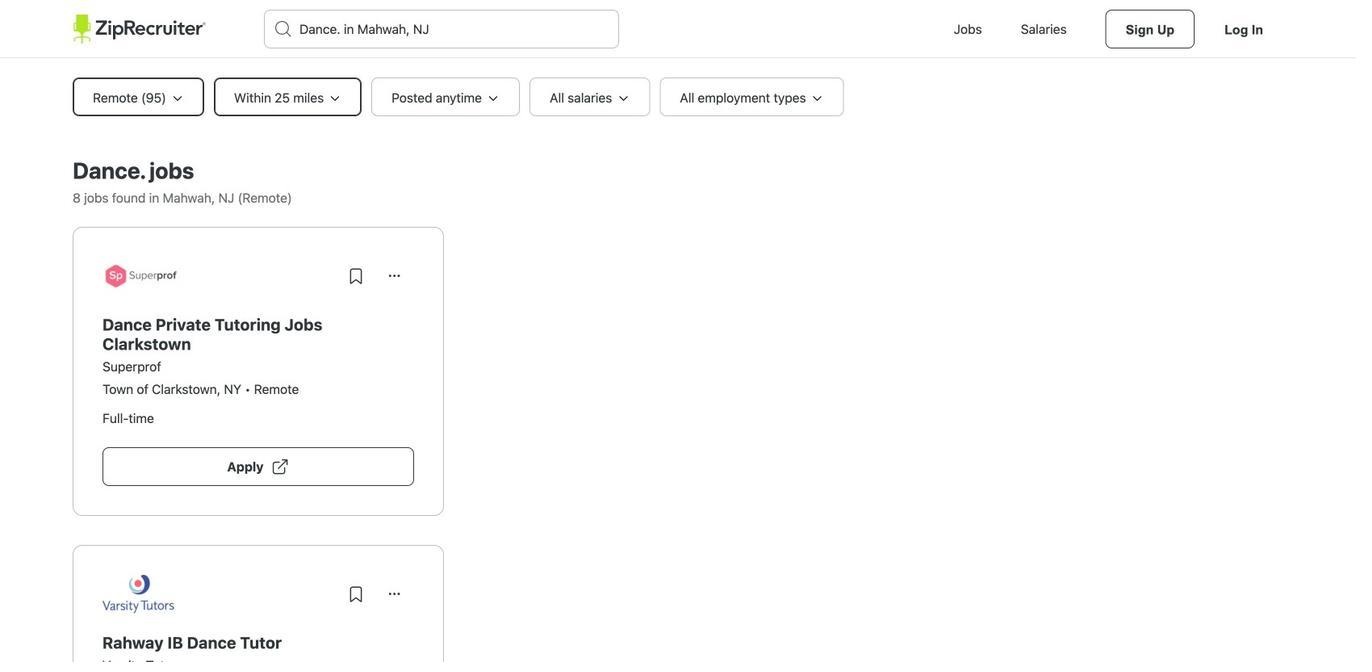Task type: describe. For each thing, give the bounding box(es) containing it.
save job for later image
[[346, 266, 366, 286]]

rahway ib dance tutor image
[[103, 575, 174, 614]]

job card menu element
[[376, 592, 414, 607]]

dance private tutoring jobs clarkstown element
[[103, 315, 414, 354]]

dance private tutoring jobs clarkstown image
[[103, 261, 180, 292]]



Task type: vqa. For each thing, say whether or not it's contained in the screenshot.
button
yes



Task type: locate. For each thing, give the bounding box(es) containing it.
save job for later image
[[346, 585, 366, 604]]

None button
[[376, 257, 414, 296]]

main element
[[73, 0, 1284, 58]]

ziprecruiter image
[[73, 15, 206, 44]]

Search job title or keyword search field
[[265, 10, 619, 48]]

rahway ib dance tutor element
[[103, 633, 414, 653]]



